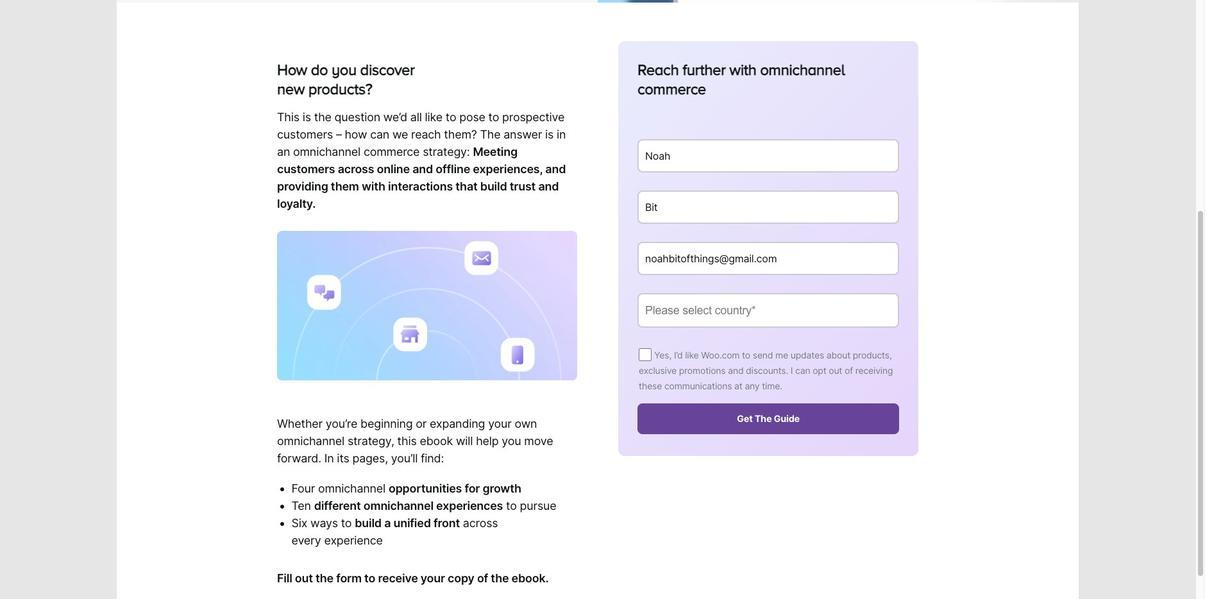 Task type: locate. For each thing, give the bounding box(es) containing it.
can left we
[[370, 128, 390, 141]]

the left form
[[316, 572, 334, 585]]

0 vertical spatial like
[[425, 110, 443, 124]]

1 horizontal spatial of
[[845, 365, 853, 376]]

own
[[515, 417, 537, 431]]

with inside the meeting customers across online and offline experiences, and providing them with interactions that build trust and loyalty.
[[362, 180, 385, 193]]

1 vertical spatial across
[[463, 517, 498, 530]]

customers
[[277, 128, 333, 141], [277, 162, 335, 176]]

0 vertical spatial can
[[370, 128, 390, 141]]

to down "different"
[[341, 517, 352, 530]]

exclusive
[[639, 365, 677, 376]]

Business email address* text field
[[638, 242, 900, 275]]

1 horizontal spatial across
[[463, 517, 498, 530]]

ways
[[311, 517, 338, 530]]

0 horizontal spatial with
[[362, 180, 385, 193]]

all
[[410, 110, 422, 124]]

1 customers from the top
[[277, 128, 333, 141]]

0 vertical spatial commerce
[[638, 80, 706, 98]]

interactions
[[388, 180, 453, 193]]

different
[[314, 499, 361, 513]]

0 vertical spatial is
[[303, 110, 311, 124]]

unified
[[394, 517, 431, 530]]

any
[[745, 381, 760, 392]]

1 horizontal spatial like
[[685, 350, 699, 361]]

Yes, I'd like Woo.com to send me updates about products, exclusive promotions and discounts. I can opt out of receiving these communications at any time. checkbox
[[639, 349, 652, 361]]

out right fill
[[295, 572, 313, 585]]

the inside this is the question we'd all like to pose to prospective customers – how can we reach them? the answer is in an omnichannel commerce strategy:
[[314, 110, 332, 124]]

pages,
[[353, 452, 388, 465]]

promotions
[[679, 365, 726, 376]]

woo.com
[[701, 350, 740, 361]]

with down online
[[362, 180, 385, 193]]

can right i
[[796, 365, 811, 376]]

you up products?
[[332, 61, 357, 78]]

1 vertical spatial your
[[421, 572, 445, 585]]

of right "copy"
[[477, 572, 488, 585]]

receive
[[378, 572, 418, 585]]

1 vertical spatial out
[[295, 572, 313, 585]]

i'd
[[674, 350, 683, 361]]

like right i'd
[[685, 350, 699, 361]]

0 horizontal spatial you
[[332, 61, 357, 78]]

is left in
[[545, 128, 554, 141]]

meeting
[[473, 145, 518, 158]]

None submit
[[638, 404, 900, 435]]

the down products?
[[314, 110, 332, 124]]

time.
[[762, 381, 783, 392]]

of inside "yes, i'd like woo.com to send me updates about products, exclusive promotions and discounts. i can opt out of receiving these communications at any time."
[[845, 365, 853, 376]]

1 horizontal spatial your
[[488, 417, 512, 431]]

your up help
[[488, 417, 512, 431]]

customers down this
[[277, 128, 333, 141]]

this is the question we'd all like to pose to prospective customers – how can we reach them? the answer is in an omnichannel commerce strategy:
[[277, 110, 566, 158]]

answer
[[504, 128, 542, 141]]

the
[[480, 128, 501, 141]]

can inside "yes, i'd like woo.com to send me updates about products, exclusive promotions and discounts. i can opt out of receiving these communications at any time."
[[796, 365, 811, 376]]

build left a
[[355, 517, 382, 530]]

1 vertical spatial like
[[685, 350, 699, 361]]

customers inside the meeting customers across online and offline experiences, and providing them with interactions that build trust and loyalty.
[[277, 162, 335, 176]]

you
[[332, 61, 357, 78], [502, 435, 521, 448]]

across down experiences
[[463, 517, 498, 530]]

like
[[425, 110, 443, 124], [685, 350, 699, 361]]

0 vertical spatial out
[[829, 365, 843, 376]]

can inside this is the question we'd all like to pose to prospective customers – how can we reach them? the answer is in an omnichannel commerce strategy:
[[370, 128, 390, 141]]

0 horizontal spatial build
[[355, 517, 382, 530]]

1 vertical spatial of
[[477, 572, 488, 585]]

six ways to build a unified front
[[292, 517, 460, 530]]

out down "about"
[[829, 365, 843, 376]]

a
[[384, 517, 391, 530]]

0 horizontal spatial of
[[477, 572, 488, 585]]

0 vertical spatial build
[[480, 180, 507, 193]]

1 vertical spatial customers
[[277, 162, 335, 176]]

products?
[[308, 80, 372, 98]]

1 horizontal spatial out
[[829, 365, 843, 376]]

1 horizontal spatial can
[[796, 365, 811, 376]]

customers inside this is the question we'd all like to pose to prospective customers – how can we reach them? the answer is in an omnichannel commerce strategy:
[[277, 128, 333, 141]]

customers up the providing
[[277, 162, 335, 176]]

1 vertical spatial is
[[545, 128, 554, 141]]

1 vertical spatial can
[[796, 365, 811, 376]]

0 horizontal spatial commerce
[[364, 145, 420, 158]]

yes, i'd like woo.com to send me updates about products, exclusive promotions and discounts. i can opt out of receiving these communications at any time.
[[639, 350, 893, 392]]

omnichannel inside this is the question we'd all like to pose to prospective customers – how can we reach them? the answer is in an omnichannel commerce strategy:
[[293, 145, 361, 158]]

you down 'own'
[[502, 435, 521, 448]]

0 vertical spatial with
[[730, 61, 757, 78]]

every experience
[[292, 534, 383, 547]]

1 vertical spatial build
[[355, 517, 382, 530]]

omnichannel
[[760, 61, 846, 78], [293, 145, 361, 158], [277, 435, 345, 448], [318, 482, 386, 495], [364, 499, 434, 513]]

experiences,
[[473, 162, 543, 176]]

1 horizontal spatial build
[[480, 180, 507, 193]]

of down "about"
[[845, 365, 853, 376]]

0 vertical spatial you
[[332, 61, 357, 78]]

front
[[434, 517, 460, 530]]

you inside how do you discover new products?
[[332, 61, 357, 78]]

0 horizontal spatial like
[[425, 110, 443, 124]]

1 horizontal spatial commerce
[[638, 80, 706, 98]]

question
[[335, 110, 380, 124]]

ebook.
[[512, 572, 549, 585]]

0 horizontal spatial can
[[370, 128, 390, 141]]

providing
[[277, 180, 328, 193]]

strategy:
[[423, 145, 470, 158]]

to left send
[[742, 350, 751, 361]]

with right further
[[730, 61, 757, 78]]

for
[[465, 482, 480, 495]]

1 horizontal spatial with
[[730, 61, 757, 78]]

your
[[488, 417, 512, 431], [421, 572, 445, 585]]

out
[[829, 365, 843, 376], [295, 572, 313, 585]]

Last name* text field
[[638, 191, 900, 224]]

2 customers from the top
[[277, 162, 335, 176]]

its
[[337, 452, 349, 465]]

0 vertical spatial of
[[845, 365, 853, 376]]

of
[[845, 365, 853, 376], [477, 572, 488, 585]]

prospective
[[502, 110, 565, 124]]

is
[[303, 110, 311, 124], [545, 128, 554, 141]]

0 horizontal spatial across
[[338, 162, 374, 176]]

1 vertical spatial you
[[502, 435, 521, 448]]

ten
[[292, 499, 311, 513]]

pursue
[[520, 499, 557, 513]]

opportunities
[[389, 482, 462, 495]]

commerce up online
[[364, 145, 420, 158]]

to down growth
[[506, 499, 517, 513]]

discover
[[360, 61, 415, 78]]

1 vertical spatial commerce
[[364, 145, 420, 158]]

loyalty.
[[277, 197, 316, 210]]

to up the
[[489, 110, 499, 124]]

to inside "yes, i'd like woo.com to send me updates about products, exclusive promotions and discounts. i can opt out of receiving these communications at any time."
[[742, 350, 751, 361]]

whether you're beginning or expanding your own omnichannel strategy, this ebook will help you move forward. in its pages, you'll find:
[[277, 417, 553, 465]]

meeting customers across online and offline experiences, and providing them with interactions that build trust and loyalty.
[[277, 145, 566, 210]]

0 vertical spatial customers
[[277, 128, 333, 141]]

fill
[[277, 572, 292, 585]]

move
[[524, 435, 553, 448]]

the
[[314, 110, 332, 124], [316, 572, 334, 585], [491, 572, 509, 585]]

omnichannel inside the whether you're beginning or expanding your own omnichannel strategy, this ebook will help you move forward. in its pages, you'll find:
[[277, 435, 345, 448]]

updates
[[791, 350, 825, 361]]

across up them
[[338, 162, 374, 176]]

can
[[370, 128, 390, 141], [796, 365, 811, 376]]

ebook
[[420, 435, 453, 448]]

fill out the form to receive your copy of the ebook.
[[277, 572, 549, 585]]

commerce down reach
[[638, 80, 706, 98]]

build
[[480, 180, 507, 193], [355, 517, 382, 530]]

1 horizontal spatial is
[[545, 128, 554, 141]]

your left "copy"
[[421, 572, 445, 585]]

0 horizontal spatial out
[[295, 572, 313, 585]]

with
[[730, 61, 757, 78], [362, 180, 385, 193]]

commerce
[[638, 80, 706, 98], [364, 145, 420, 158]]

communications
[[665, 381, 732, 392]]

1 horizontal spatial you
[[502, 435, 521, 448]]

is right this
[[303, 110, 311, 124]]

1 vertical spatial with
[[362, 180, 385, 193]]

like right all
[[425, 110, 443, 124]]

and up at
[[728, 365, 744, 376]]

offline
[[436, 162, 470, 176]]

0 vertical spatial your
[[488, 417, 512, 431]]

build down experiences,
[[480, 180, 507, 193]]

0 vertical spatial across
[[338, 162, 374, 176]]



Task type: vqa. For each thing, say whether or not it's contained in the screenshot.
– at the left
yes



Task type: describe. For each thing, give the bounding box(es) containing it.
across inside across every experience
[[463, 517, 498, 530]]

them
[[331, 180, 359, 193]]

i
[[791, 365, 793, 376]]

these
[[639, 381, 662, 392]]

them?
[[444, 128, 477, 141]]

you'll
[[391, 452, 418, 465]]

how
[[345, 128, 367, 141]]

and down in
[[546, 162, 566, 176]]

we'd
[[384, 110, 407, 124]]

like inside this is the question we'd all like to pose to prospective customers – how can we reach them? the answer is in an omnichannel commerce strategy:
[[425, 110, 443, 124]]

about
[[827, 350, 851, 361]]

and right trust
[[539, 180, 559, 193]]

opt
[[813, 365, 827, 376]]

in
[[325, 452, 334, 465]]

expanding
[[430, 417, 485, 431]]

forward.
[[277, 452, 321, 465]]

the for is
[[314, 110, 332, 124]]

experiences
[[436, 499, 503, 513]]

four omnichannel opportunities for growth ten different omnichannel experiences to pursue
[[292, 482, 557, 513]]

copy
[[448, 572, 475, 585]]

products,
[[853, 350, 892, 361]]

commerce inside the "reach further with omnichannel commerce"
[[638, 80, 706, 98]]

0 horizontal spatial your
[[421, 572, 445, 585]]

strategy,
[[348, 435, 394, 448]]

new
[[277, 80, 305, 98]]

the for out
[[316, 572, 334, 585]]

that
[[456, 180, 478, 193]]

or
[[416, 417, 427, 431]]

and inside "yes, i'd like woo.com to send me updates about products, exclusive promotions and discounts. i can opt out of receiving these communications at any time."
[[728, 365, 744, 376]]

at
[[735, 381, 743, 392]]

to inside the four omnichannel opportunities for growth ten different omnichannel experiences to pursue
[[506, 499, 517, 513]]

form
[[336, 572, 362, 585]]

this
[[398, 435, 417, 448]]

how do you discover new products?
[[277, 61, 415, 98]]

whether
[[277, 417, 323, 431]]

like inside "yes, i'd like woo.com to send me updates about products, exclusive promotions and discounts. i can opt out of receiving these communications at any time."
[[685, 350, 699, 361]]

find:
[[421, 452, 444, 465]]

your inside the whether you're beginning or expanding your own omnichannel strategy, this ebook will help you move forward. in its pages, you'll find:
[[488, 417, 512, 431]]

to right form
[[364, 572, 376, 585]]

beginning
[[361, 417, 413, 431]]

to up them?
[[446, 110, 456, 124]]

this
[[277, 110, 300, 124]]

will
[[456, 435, 473, 448]]

do
[[311, 61, 328, 78]]

build inside the meeting customers across online and offline experiences, and providing them with interactions that build trust and loyalty.
[[480, 180, 507, 193]]

help
[[476, 435, 499, 448]]

six
[[292, 517, 307, 530]]

send
[[753, 350, 773, 361]]

further
[[683, 61, 726, 78]]

omnichannel inside the "reach further with omnichannel commerce"
[[760, 61, 846, 78]]

receiving
[[856, 365, 893, 376]]

we
[[393, 128, 408, 141]]

reach further with omnichannel commerce
[[638, 61, 846, 98]]

yes,
[[655, 350, 672, 361]]

across every experience
[[292, 517, 498, 547]]

–
[[336, 128, 342, 141]]

how
[[277, 61, 307, 78]]

online
[[377, 162, 410, 176]]

four
[[292, 482, 315, 495]]

and up interactions
[[413, 162, 433, 176]]

in
[[557, 128, 566, 141]]

trust
[[510, 180, 536, 193]]

out inside "yes, i'd like woo.com to send me updates about products, exclusive promotions and discounts. i can opt out of receiving these communications at any time."
[[829, 365, 843, 376]]

me
[[776, 350, 789, 361]]

growth
[[483, 482, 521, 495]]

commerce inside this is the question we'd all like to pose to prospective customers – how can we reach them? the answer is in an omnichannel commerce strategy:
[[364, 145, 420, 158]]

an
[[277, 145, 290, 158]]

the left ebook.
[[491, 572, 509, 585]]

reach
[[411, 128, 441, 141]]

discounts.
[[746, 365, 789, 376]]

you're
[[326, 417, 358, 431]]

with inside the "reach further with omnichannel commerce"
[[730, 61, 757, 78]]

you inside the whether you're beginning or expanding your own omnichannel strategy, this ebook will help you move forward. in its pages, you'll find:
[[502, 435, 521, 448]]

0 horizontal spatial is
[[303, 110, 311, 124]]

First name* text field
[[638, 139, 900, 173]]

pose
[[460, 110, 486, 124]]

across inside the meeting customers across online and offline experiences, and providing them with interactions that build trust and loyalty.
[[338, 162, 374, 176]]

reach
[[638, 61, 679, 78]]



